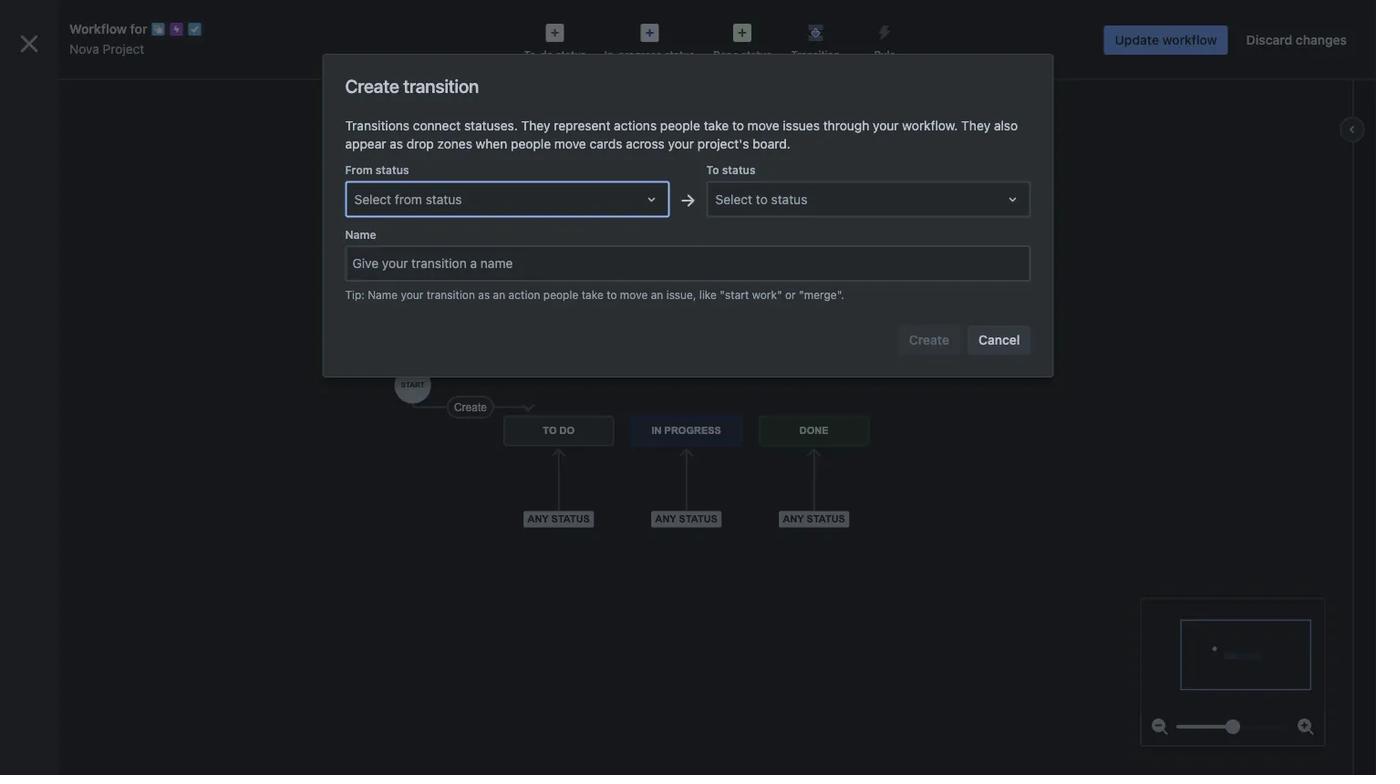 Task type: locate. For each thing, give the bounding box(es) containing it.
0 vertical spatial project
[[104, 99, 140, 112]]

Zoom level range field
[[1177, 709, 1290, 745]]

your right tip:
[[401, 288, 424, 301]]

2 vertical spatial move
[[620, 288, 648, 301]]

select from status
[[354, 192, 462, 207]]

1 vertical spatial move
[[555, 136, 586, 151]]

take right action
[[582, 288, 604, 301]]

2 horizontal spatial to
[[756, 192, 768, 207]]

issue,
[[667, 288, 697, 301]]

0 vertical spatial name
[[345, 228, 376, 241]]

to
[[733, 118, 744, 133], [756, 192, 768, 207], [607, 288, 617, 301]]

select down the to status at the top right of the page
[[716, 192, 753, 207]]

project
[[104, 99, 140, 112], [161, 712, 197, 724]]

0 horizontal spatial an
[[493, 288, 506, 301]]

people up across at the top
[[660, 118, 701, 133]]

status down board.
[[772, 192, 808, 207]]

take up project's
[[704, 118, 729, 133]]

in
[[58, 712, 67, 724]]

transition up connect
[[403, 75, 479, 96]]

your
[[873, 118, 899, 133], [668, 136, 694, 151], [401, 288, 424, 301]]

transition
[[403, 75, 479, 96], [427, 288, 475, 301]]

issues
[[783, 118, 820, 133]]

nova
[[69, 42, 99, 57], [55, 80, 86, 95]]

to left issue,
[[607, 288, 617, 301]]

close workflow editor image
[[15, 29, 44, 58]]

as left drop
[[390, 136, 403, 151]]

an
[[493, 288, 506, 301], [651, 288, 664, 301]]

1 vertical spatial you're
[[22, 712, 55, 724]]

transition left action
[[427, 288, 475, 301]]

project right the managed
[[161, 712, 197, 724]]

to up project's
[[733, 118, 744, 133]]

an left action
[[493, 288, 506, 301]]

zoom out image
[[1150, 716, 1171, 738]]

dialog containing workflow for
[[0, 0, 1377, 775]]

to
[[707, 164, 719, 177]]

nova for nova project
[[69, 42, 99, 57]]

0 vertical spatial to
[[733, 118, 744, 133]]

types
[[61, 264, 95, 279]]

0 horizontal spatial your
[[401, 288, 424, 301]]

you're left on
[[22, 130, 56, 143]]

2 an from the left
[[651, 288, 664, 301]]

"merge".
[[799, 288, 845, 301]]

dialog
[[0, 0, 1377, 775]]

1 they from the left
[[521, 118, 551, 133]]

you're for you're on the free plan
[[22, 130, 56, 143]]

2 select from the left
[[716, 192, 753, 207]]

2 vertical spatial to
[[607, 288, 617, 301]]

move down represent on the left of page
[[555, 136, 586, 151]]

move left issue,
[[620, 288, 648, 301]]

upgrade
[[53, 162, 107, 174]]

1 vertical spatial project
[[89, 80, 132, 95]]

as left action
[[478, 288, 490, 301]]

update workflow
[[1115, 32, 1218, 47]]

take
[[704, 118, 729, 133], [582, 288, 604, 301]]

they left also
[[962, 118, 991, 133]]

tip: name your transition as an action people take to move an issue, like "start work" or "merge".
[[345, 288, 845, 301]]

0 horizontal spatial project
[[104, 99, 140, 112]]

project up plan
[[104, 99, 140, 112]]

2 vertical spatial people
[[544, 288, 579, 301]]

1 horizontal spatial they
[[962, 118, 991, 133]]

board.
[[753, 136, 791, 151]]

1 vertical spatial as
[[478, 288, 490, 301]]

status up select from status
[[376, 164, 409, 177]]

select for select to status
[[716, 192, 753, 207]]

from
[[395, 192, 422, 207]]

project down the for
[[103, 42, 144, 57]]

1 horizontal spatial take
[[704, 118, 729, 133]]

open image
[[1002, 188, 1024, 210]]

name
[[345, 228, 376, 241], [368, 288, 398, 301]]

project up the software
[[89, 80, 132, 95]]

they right statuses.
[[521, 118, 551, 133]]

0 horizontal spatial take
[[582, 288, 604, 301]]

1 vertical spatial nova
[[55, 80, 86, 95]]

move up board.
[[748, 118, 780, 133]]

you're for you're in a team-managed project
[[22, 712, 55, 724]]

1 vertical spatial to
[[756, 192, 768, 207]]

done status button
[[704, 18, 781, 62]]

team-
[[79, 712, 110, 724]]

1 vertical spatial transition
[[427, 288, 475, 301]]

banner
[[0, 0, 1377, 51]]

you're left in
[[22, 712, 55, 724]]

rule button
[[851, 18, 920, 62]]

2 you're from the top
[[22, 712, 55, 724]]

project left settings
[[47, 214, 89, 229]]

0 vertical spatial take
[[704, 118, 729, 133]]

from
[[345, 164, 373, 177]]

1 horizontal spatial project
[[161, 712, 197, 724]]

Name field
[[347, 247, 1030, 280]]

plan
[[123, 130, 146, 143]]

also
[[994, 118, 1018, 133]]

they
[[521, 118, 551, 133], [962, 118, 991, 133]]

select for select from status
[[354, 192, 392, 207]]

connect
[[413, 118, 461, 133]]

select to status
[[716, 192, 808, 207]]

0 horizontal spatial select
[[354, 192, 392, 207]]

0 vertical spatial as
[[390, 136, 403, 151]]

name down from status text box
[[345, 228, 376, 241]]

2 horizontal spatial move
[[748, 118, 780, 133]]

across
[[626, 136, 665, 151]]

nova up the software
[[55, 80, 86, 95]]

actions
[[614, 118, 657, 133]]

select
[[354, 192, 392, 207], [716, 192, 753, 207]]

project
[[103, 42, 144, 57], [89, 80, 132, 95], [47, 214, 89, 229]]

managed
[[110, 712, 158, 724]]

1 you're from the top
[[22, 130, 56, 143]]

rule
[[875, 49, 896, 61]]

people
[[660, 118, 701, 133], [511, 136, 551, 151], [544, 288, 579, 301]]

upgrade button
[[23, 153, 120, 183]]

in-progress status
[[605, 49, 695, 61]]

status right 'do'
[[556, 49, 586, 61]]

create
[[345, 75, 399, 96]]

1 horizontal spatial your
[[668, 136, 694, 151]]

your right through
[[873, 118, 899, 133]]

nova for nova project software project
[[55, 80, 86, 95]]

the
[[75, 130, 93, 143]]

nova inside dialog
[[69, 42, 99, 57]]

to right to status text box
[[756, 192, 768, 207]]

you're
[[22, 130, 56, 143], [22, 712, 55, 724]]

free
[[96, 130, 120, 143]]

people right when
[[511, 136, 551, 151]]

0 horizontal spatial they
[[521, 118, 551, 133]]

From status text field
[[354, 190, 358, 208]]

1 horizontal spatial to
[[733, 118, 744, 133]]

1 select from the left
[[354, 192, 392, 207]]

done
[[713, 49, 739, 61]]

zones
[[437, 136, 472, 151]]

open image
[[641, 188, 663, 210]]

project for nova project
[[103, 42, 144, 57]]

as
[[390, 136, 403, 151], [478, 288, 490, 301]]

project inside nova project software project
[[89, 80, 132, 95]]

1 an from the left
[[493, 288, 506, 301]]

to inside transitions connect statuses. they represent actions people take to move issues through your workflow. they also appear as drop zones when people move cards across your project's board.
[[733, 118, 744, 133]]

cancel
[[979, 333, 1020, 348]]

status right done at the right of page
[[742, 49, 772, 61]]

0 vertical spatial nova
[[69, 42, 99, 57]]

status
[[556, 49, 586, 61], [665, 49, 695, 61], [742, 49, 772, 61], [376, 164, 409, 177], [722, 164, 756, 177], [426, 192, 462, 207], [772, 192, 808, 207]]

0 horizontal spatial to
[[607, 288, 617, 301]]

0 horizontal spatial as
[[390, 136, 403, 151]]

nova project link
[[69, 38, 144, 60]]

transition
[[792, 49, 840, 61]]

0 vertical spatial project
[[103, 42, 144, 57]]

nova inside nova project software project
[[55, 80, 86, 95]]

zoom in image
[[1296, 716, 1317, 738]]

people right action
[[544, 288, 579, 301]]

status right the progress
[[665, 49, 695, 61]]

work"
[[752, 288, 782, 301]]

To status text field
[[716, 190, 719, 208]]

1 horizontal spatial select
[[716, 192, 753, 207]]

you're in the workflow viewfinder, use the arrow keys to move it element
[[1142, 599, 1325, 709]]

1 vertical spatial project
[[161, 712, 197, 724]]

nova project software project
[[55, 80, 140, 112]]

jira software image
[[47, 14, 170, 36], [47, 14, 170, 36]]

like
[[700, 288, 717, 301]]

issue types group
[[7, 247, 212, 483]]

an left issue,
[[651, 288, 664, 301]]

your right across at the top
[[668, 136, 694, 151]]

issue types
[[26, 264, 95, 279]]

1 vertical spatial people
[[511, 136, 551, 151]]

1 horizontal spatial an
[[651, 288, 664, 301]]

nova down workflow at the left of the page
[[69, 42, 99, 57]]

progress
[[619, 49, 662, 61]]

name right tip:
[[368, 288, 398, 301]]

0 vertical spatial your
[[873, 118, 899, 133]]

project inside dialog
[[103, 42, 144, 57]]

move
[[748, 118, 780, 133], [555, 136, 586, 151], [620, 288, 648, 301]]

discard changes button
[[1236, 26, 1358, 55]]

1 horizontal spatial as
[[478, 288, 490, 301]]

project settings link
[[7, 204, 212, 240]]

2 horizontal spatial your
[[873, 118, 899, 133]]

select down from status
[[354, 192, 392, 207]]

transitions
[[345, 118, 410, 133]]

0 vertical spatial you're
[[22, 130, 56, 143]]

through
[[824, 118, 870, 133]]



Task type: describe. For each thing, give the bounding box(es) containing it.
project's
[[698, 136, 749, 151]]

to-do status button
[[515, 18, 596, 62]]

statuses.
[[464, 118, 518, 133]]

when
[[476, 136, 508, 151]]

0 vertical spatial people
[[660, 118, 701, 133]]

1 horizontal spatial move
[[620, 288, 648, 301]]

create transition
[[345, 75, 479, 96]]

issue
[[26, 264, 58, 279]]

workflow.
[[903, 118, 958, 133]]

drop
[[407, 136, 434, 151]]

workflow
[[69, 21, 127, 36]]

workflow
[[1163, 32, 1218, 47]]

discard changes
[[1247, 32, 1348, 47]]

status right "from"
[[426, 192, 462, 207]]

discard
[[1247, 32, 1293, 47]]

or
[[786, 288, 796, 301]]

take inside transitions connect statuses. they represent actions people take to move issues through your workflow. they also appear as drop zones when people move cards across your project's board.
[[704, 118, 729, 133]]

you're on the free plan
[[22, 130, 146, 143]]

0 horizontal spatial move
[[555, 136, 586, 151]]

create transition dialog
[[323, 55, 1053, 377]]

do
[[541, 49, 553, 61]]

2 vertical spatial your
[[401, 288, 424, 301]]

to-do status
[[524, 49, 586, 61]]

to status
[[707, 164, 756, 177]]

status right to
[[722, 164, 756, 177]]

1 vertical spatial your
[[668, 136, 694, 151]]

tip:
[[345, 288, 365, 301]]

1 vertical spatial name
[[368, 288, 398, 301]]

software
[[55, 99, 101, 112]]

primary element
[[11, 0, 1030, 51]]

1 vertical spatial take
[[582, 288, 604, 301]]

to-
[[524, 49, 541, 61]]

done status
[[713, 49, 772, 61]]

in-progress status button
[[596, 18, 704, 62]]

cancel button
[[968, 326, 1031, 355]]

0 vertical spatial move
[[748, 118, 780, 133]]

project inside nova project software project
[[104, 99, 140, 112]]

from status
[[345, 164, 409, 177]]

project settings
[[47, 214, 140, 229]]

nova project
[[69, 42, 144, 57]]

a
[[70, 712, 76, 724]]

transition button
[[781, 18, 851, 62]]

settings
[[93, 214, 140, 229]]

project for nova project software project
[[89, 80, 132, 95]]

action
[[509, 288, 541, 301]]

changes
[[1296, 32, 1348, 47]]

on
[[59, 130, 73, 143]]

Search field
[[1030, 10, 1213, 40]]

as inside transitions connect statuses. they represent actions people take to move issues through your workflow. they also appear as drop zones when people move cards across your project's board.
[[390, 136, 403, 151]]

in-
[[605, 49, 619, 61]]

appear
[[345, 136, 386, 151]]

2 vertical spatial project
[[47, 214, 89, 229]]

you're in a team-managed project
[[22, 712, 197, 724]]

2 they from the left
[[962, 118, 991, 133]]

cards
[[590, 136, 623, 151]]

0 vertical spatial transition
[[403, 75, 479, 96]]

represent
[[554, 118, 611, 133]]

workflow for
[[69, 21, 147, 36]]

update
[[1115, 32, 1160, 47]]

"start
[[720, 288, 749, 301]]

transitions connect statuses. they represent actions people take to move issues through your workflow. they also appear as drop zones when people move cards across your project's board.
[[345, 118, 1018, 151]]

update workflow button
[[1104, 26, 1229, 55]]

for
[[130, 21, 147, 36]]



Task type: vqa. For each thing, say whether or not it's contained in the screenshot.
"Zoom level" range field
yes



